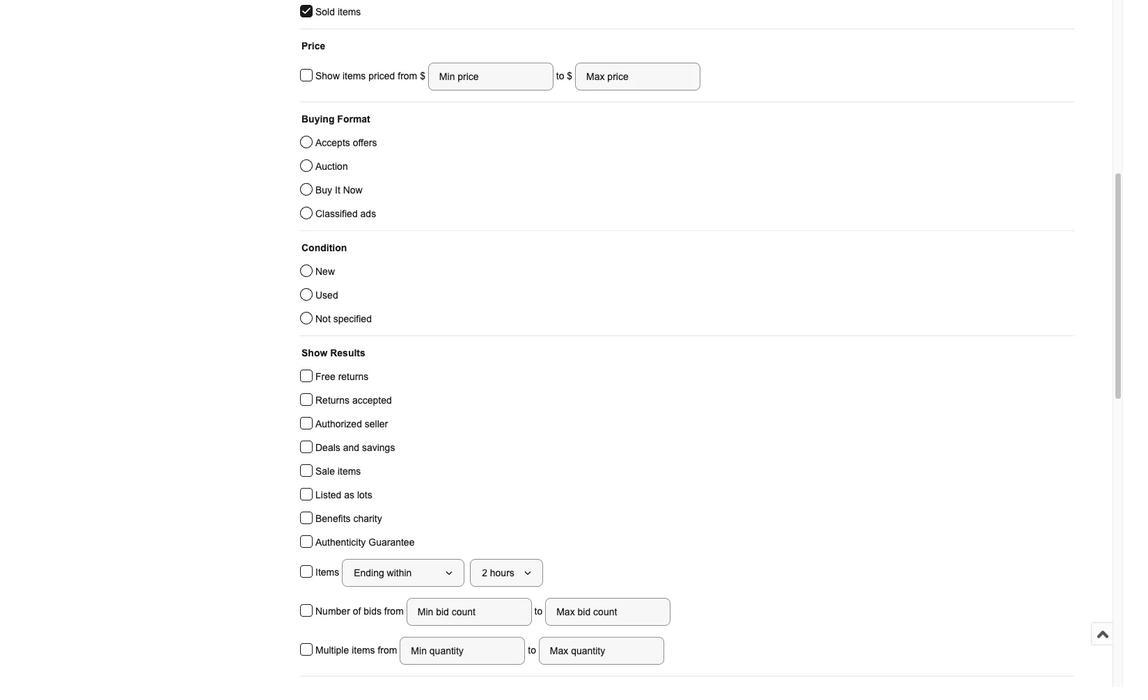 Task type: locate. For each thing, give the bounding box(es) containing it.
show for show results
[[302, 348, 328, 359]]

$ right the priced
[[420, 70, 428, 81]]

authorized
[[316, 419, 362, 430]]

from
[[398, 70, 417, 81], [384, 606, 404, 617], [378, 645, 397, 656]]

1 horizontal spatial $
[[567, 70, 573, 81]]

charity
[[354, 513, 382, 525]]

show up free
[[302, 348, 328, 359]]

free returns
[[316, 371, 369, 382]]

1 vertical spatial show
[[302, 348, 328, 359]]

Enter maximum number of bids text field
[[546, 598, 671, 626]]

from right bids
[[384, 606, 404, 617]]

as
[[344, 490, 355, 501]]

Enter minimum price range value, $ text field
[[428, 63, 554, 91]]

$
[[420, 70, 428, 81], [567, 70, 573, 81]]

sale items
[[316, 466, 361, 477]]

number of bids from
[[316, 606, 407, 617]]

accepts
[[316, 137, 350, 148]]

items right multiple
[[352, 645, 375, 656]]

1 $ from the left
[[420, 70, 428, 81]]

from for bids
[[384, 606, 404, 617]]

from down bids
[[378, 645, 397, 656]]

0 vertical spatial show
[[316, 70, 340, 81]]

new
[[316, 266, 335, 277]]

to
[[556, 70, 565, 81], [532, 606, 546, 617], [526, 645, 539, 656]]

buy
[[316, 185, 332, 196]]

offers
[[353, 137, 377, 148]]

Enter maximum price range value, $ text field
[[575, 63, 701, 91]]

0 horizontal spatial $
[[420, 70, 428, 81]]

show down price
[[316, 70, 340, 81]]

multiple
[[316, 645, 349, 656]]

benefits charity
[[316, 513, 382, 525]]

1 vertical spatial to
[[532, 606, 546, 617]]

0 vertical spatial to
[[556, 70, 565, 81]]

1 vertical spatial from
[[384, 606, 404, 617]]

items up as at the bottom of the page
[[338, 466, 361, 477]]

seller
[[365, 419, 388, 430]]

accepted
[[352, 395, 392, 406]]

items
[[316, 567, 342, 578]]

2 vertical spatial to
[[526, 645, 539, 656]]

items
[[338, 6, 361, 17], [343, 70, 366, 81], [338, 466, 361, 477], [352, 645, 375, 656]]

items for sold
[[338, 6, 361, 17]]

items left the priced
[[343, 70, 366, 81]]

auction
[[316, 161, 348, 172]]

free
[[316, 371, 336, 382]]

Enter minimum number of bids text field
[[407, 598, 532, 626]]

price
[[302, 40, 326, 52]]

and
[[343, 442, 360, 454]]

items for sale
[[338, 466, 361, 477]]

authorized seller
[[316, 419, 388, 430]]

accepts offers
[[316, 137, 377, 148]]

multiple items from
[[316, 645, 400, 656]]

0 vertical spatial from
[[398, 70, 417, 81]]

show results
[[302, 348, 366, 359]]

$ left enter maximum price range value, $ text field
[[567, 70, 573, 81]]

show items priced from
[[316, 70, 420, 81]]

from right the priced
[[398, 70, 417, 81]]

2 vertical spatial from
[[378, 645, 397, 656]]

show
[[316, 70, 340, 81], [302, 348, 328, 359]]

items right sold
[[338, 6, 361, 17]]

items for show
[[343, 70, 366, 81]]

number
[[316, 606, 350, 617]]

authenticity
[[316, 537, 366, 548]]

specified
[[333, 313, 372, 325]]



Task type: vqa. For each thing, say whether or not it's contained in the screenshot.
the left the
no



Task type: describe. For each thing, give the bounding box(es) containing it.
Enter minimum quantity text field
[[400, 637, 526, 665]]

results
[[330, 348, 366, 359]]

of
[[353, 606, 361, 617]]

listed
[[316, 490, 342, 501]]

not specified
[[316, 313, 372, 325]]

classified
[[316, 208, 358, 219]]

listed as lots
[[316, 490, 373, 501]]

condition
[[302, 242, 347, 254]]

priced
[[369, 70, 395, 81]]

items for multiple
[[352, 645, 375, 656]]

savings
[[362, 442, 395, 454]]

to for multiple items from
[[526, 645, 539, 656]]

format
[[337, 114, 370, 125]]

deals
[[316, 442, 341, 454]]

bids
[[364, 606, 382, 617]]

returns accepted
[[316, 395, 392, 406]]

sale
[[316, 466, 335, 477]]

returns
[[338, 371, 369, 382]]

buy it now
[[316, 185, 363, 196]]

buying
[[302, 114, 335, 125]]

used
[[316, 290, 338, 301]]

authenticity guarantee
[[316, 537, 415, 548]]

show for show items priced from
[[316, 70, 340, 81]]

from for priced
[[398, 70, 417, 81]]

to $
[[554, 70, 575, 81]]

deals and savings
[[316, 442, 395, 454]]

classified ads
[[316, 208, 376, 219]]

not
[[316, 313, 331, 325]]

to for number of bids from
[[532, 606, 546, 617]]

lots
[[357, 490, 373, 501]]

buying format
[[302, 114, 370, 125]]

2 $ from the left
[[567, 70, 573, 81]]

ads
[[361, 208, 376, 219]]

benefits
[[316, 513, 351, 525]]

now
[[343, 185, 363, 196]]

sold items
[[316, 6, 361, 17]]

it
[[335, 185, 341, 196]]

sold
[[316, 6, 335, 17]]

guarantee
[[369, 537, 415, 548]]

Enter Maximum Quantity text field
[[539, 637, 664, 665]]

returns
[[316, 395, 350, 406]]



